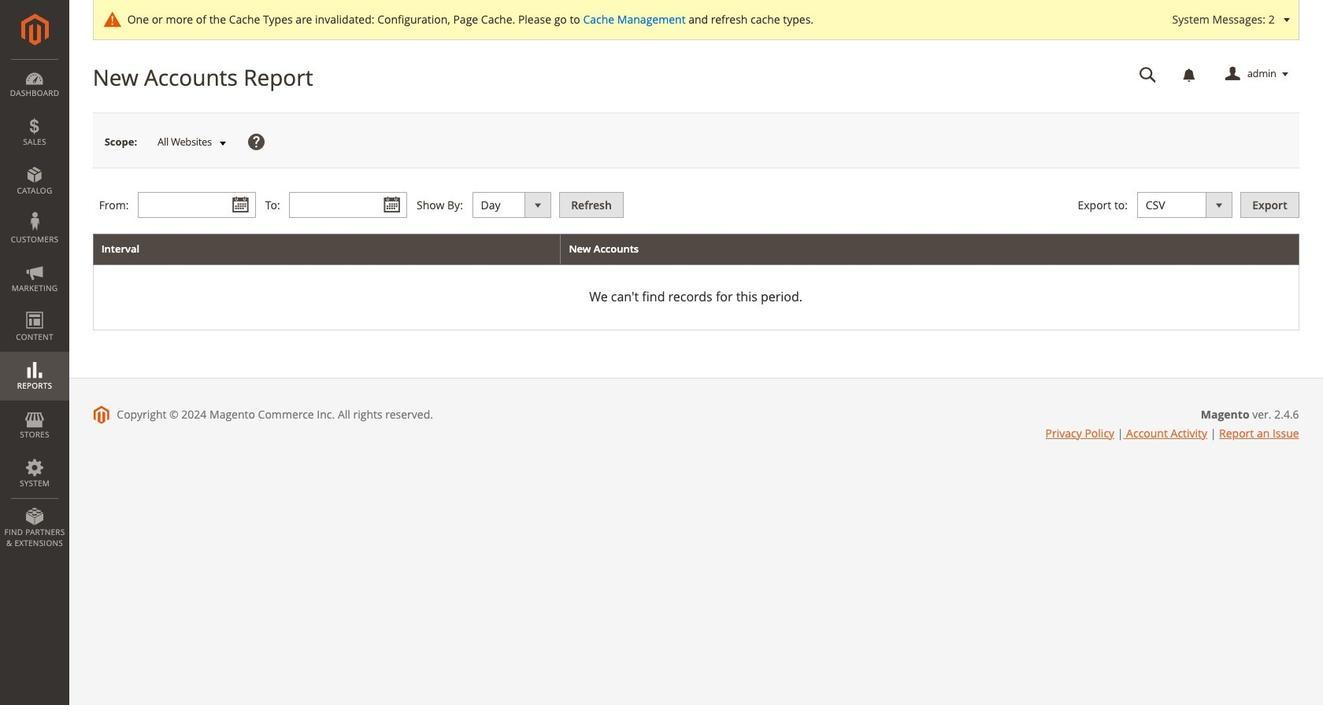 Task type: vqa. For each thing, say whether or not it's contained in the screenshot.
tab list
no



Task type: locate. For each thing, give the bounding box(es) containing it.
magento admin panel image
[[21, 13, 48, 46]]

None text field
[[1128, 61, 1168, 88], [289, 192, 407, 218], [1128, 61, 1168, 88], [289, 192, 407, 218]]

None text field
[[138, 192, 256, 218]]

menu bar
[[0, 59, 69, 557]]



